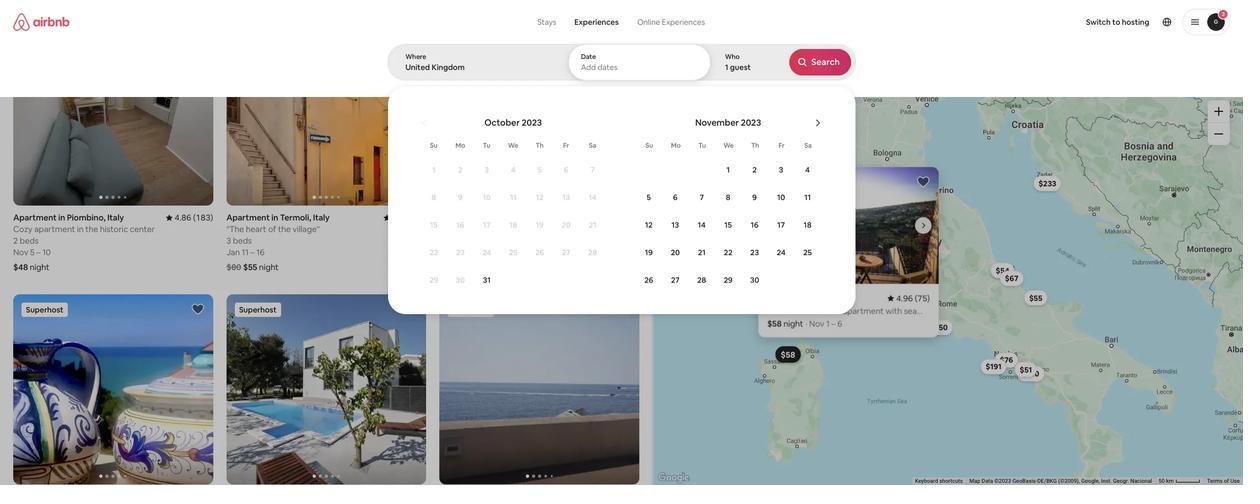 Task type: vqa. For each thing, say whether or not it's contained in the screenshot.


Task type: describe. For each thing, give the bounding box(es) containing it.
2 inside 2 dropdown button
[[1222, 10, 1225, 18]]

apartment in termoli, italy "the heart of the village" 3 beds jan 11 – 16 $80 $55 night
[[226, 212, 330, 272]]

2 8 from the left
[[726, 192, 731, 202]]

calendar application
[[401, 105, 1243, 322]]

stays button
[[528, 11, 566, 33]]

1 button for october
[[421, 157, 447, 183]]

1 vertical spatial 12
[[645, 220, 653, 230]]

switch to hosting link
[[1080, 10, 1156, 34]]

nov inside apartment in piombino, italy cozy apartment in the historic center 2 beds nov 5 – 10 $48 night
[[13, 247, 28, 258]]

4.96 out of 5 average rating,  75 reviews image
[[887, 293, 930, 303]]

1 23 button from the left
[[447, 239, 474, 266]]

27 for the right 27 'button'
[[671, 275, 680, 285]]

1 th from the left
[[536, 141, 544, 150]]

historical homes
[[752, 70, 804, 79]]

night for 16
[[259, 262, 279, 272]]

0 horizontal spatial 20
[[562, 220, 571, 230]]

bed
[[633, 71, 645, 79]]

16 for first 16 button from right
[[751, 220, 759, 230]]

nov inside the google map
showing 28 stays. region
[[809, 318, 824, 329]]

2 15 from the left
[[725, 220, 732, 230]]

©2023
[[995, 478, 1012, 484]]

29 for 1st 29 button from right
[[724, 275, 733, 285]]

1 horizontal spatial 21 button
[[689, 239, 715, 266]]

0 vertical spatial 19
[[536, 220, 544, 230]]

0 horizontal spatial 12 button
[[527, 184, 553, 211]]

1 vertical spatial 5
[[647, 192, 651, 202]]

0 horizontal spatial 26
[[535, 248, 544, 258]]

breakfasts
[[652, 71, 686, 79]]

zoom in image
[[1215, 107, 1224, 116]]

(©2009),
[[1059, 478, 1080, 484]]

0 horizontal spatial 5 button
[[527, 157, 553, 183]]

terms of use link
[[1208, 478, 1240, 484]]

guest
[[730, 62, 751, 72]]

$51
[[1020, 365, 1032, 375]]

the for of
[[278, 224, 291, 234]]

27 for left 27 'button'
[[562, 248, 571, 258]]

$191 button
[[981, 359, 1007, 375]]

with
[[526, 224, 543, 234]]

1 vertical spatial 13 button
[[662, 212, 689, 238]]

2 16 button from the left
[[742, 212, 768, 238]]

$48 inside apartment in piombino, italy cozy apartment in the historic center 2 beds nov 5 – 10 $48 night
[[13, 262, 28, 272]]

historical
[[752, 70, 781, 79]]

$75
[[804, 255, 818, 265]]

2 we from the left
[[724, 141, 734, 150]]

2 mo from the left
[[671, 141, 681, 150]]

1 horizontal spatial 26 button
[[636, 267, 662, 293]]

de/bkg
[[1038, 478, 1057, 484]]

2 29 button from the left
[[715, 267, 742, 293]]

center
[[130, 224, 155, 234]]

$233
[[1039, 179, 1056, 189]]

2 9 from the left
[[753, 192, 757, 202]]

2 22 button from the left
[[715, 239, 742, 266]]

flat
[[512, 224, 525, 234]]

geobasis-
[[1013, 478, 1038, 484]]

terms
[[1208, 478, 1223, 484]]

1 horizontal spatial $58 button
[[843, 240, 866, 255]]

(75)
[[915, 293, 930, 303]]

add to wishlist: apartment in bibinje, croatia image
[[404, 303, 418, 316]]

stunning
[[545, 224, 578, 234]]

&
[[646, 71, 651, 79]]

1 vertical spatial 12 button
[[636, 212, 662, 238]]

1 horizontal spatial 17
[[483, 220, 491, 230]]

0 horizontal spatial 14
[[589, 192, 597, 202]]

$168
[[793, 163, 810, 173]]

october 2023
[[485, 117, 542, 128]]

1 15 button from the left
[[421, 212, 447, 238]]

shortcuts
[[940, 478, 963, 484]]

october
[[485, 117, 520, 128]]

·
[[806, 318, 807, 329]]

1 we from the left
[[508, 141, 519, 150]]

11 for 2nd the 11 button from left
[[805, 192, 811, 202]]

11 for 2nd the 11 button from right
[[510, 192, 517, 202]]

inst.
[[1101, 478, 1112, 484]]

night for –
[[30, 262, 49, 272]]

0 horizontal spatial 7 button
[[580, 157, 606, 183]]

$233 button
[[1034, 176, 1061, 191]]

2 horizontal spatial 10
[[777, 192, 785, 202]]

zoom out image
[[1215, 130, 1224, 138]]

23 for 1st 23 button from left
[[456, 248, 465, 258]]

add to wishlist image
[[917, 175, 930, 189]]

1 22 button from the left
[[421, 239, 447, 266]]

online experiences link
[[628, 11, 715, 33]]

1 mo from the left
[[456, 141, 465, 150]]

1 button for november
[[715, 157, 742, 183]]

22 for second '22' button from the left
[[724, 248, 733, 258]]

night inside the google map
showing 28 stays. region
[[784, 318, 803, 329]]

1 16 button from the left
[[447, 212, 474, 238]]

1 vertical spatial 28 button
[[689, 267, 715, 293]]

nov 12 – 17
[[440, 247, 480, 258]]

switch to hosting
[[1086, 17, 1150, 27]]

Where field
[[406, 62, 550, 72]]

0 horizontal spatial 14 button
[[580, 184, 606, 211]]

3 inside apartment in termoli, italy "the heart of the village" 3 beds jan 11 – 16 $80 $55 night
[[226, 236, 231, 246]]

1 inside who 1 guest
[[725, 62, 729, 72]]

50
[[1159, 478, 1165, 484]]

km
[[1167, 478, 1174, 484]]

civitavecchia,
[[493, 212, 548, 223]]

3 button for november 2023
[[768, 157, 795, 183]]

1 horizontal spatial 5
[[538, 165, 542, 175]]

$51 button
[[1015, 362, 1037, 377]]

$53 button
[[990, 262, 1013, 278]]

in for piombino,
[[58, 212, 65, 223]]

0 horizontal spatial 12
[[457, 247, 465, 258]]

1 horizontal spatial nov
[[440, 247, 455, 258]]

30 for 1st the 30 button from the right
[[750, 275, 759, 285]]

$168 button
[[788, 161, 815, 176]]

data
[[982, 478, 993, 484]]

apartment in piombino, italy cozy apartment in the historic center 2 beds nov 5 – 10 $48 night
[[13, 212, 155, 272]]

in down piombino,
[[77, 224, 84, 234]]

31 button
[[474, 267, 500, 293]]

keyboard shortcuts button
[[915, 478, 963, 485]]

1 tu from the left
[[483, 141, 491, 150]]

amazing views
[[363, 70, 410, 79]]

2 17 button from the left
[[768, 212, 795, 238]]

1 horizontal spatial 7
[[700, 192, 704, 202]]

28 for the bottommost '28' button
[[697, 275, 706, 285]]

use
[[1231, 478, 1240, 484]]

2 horizontal spatial 17
[[778, 220, 785, 230]]

$116 button
[[893, 286, 919, 301]]

1 fr from the left
[[563, 141, 569, 150]]

$48 inside the $48 button
[[848, 243, 861, 253]]

$54 button
[[991, 263, 1014, 279]]

$67
[[1005, 274, 1019, 284]]

$140
[[1022, 369, 1039, 379]]

1 30 button from the left
[[447, 267, 474, 293]]

0 horizontal spatial 13 button
[[553, 184, 580, 211]]

1 25 from the left
[[509, 248, 518, 258]]

map data ©2023 geobasis-de/bkg (©2009), google, inst. geogr. nacional
[[970, 478, 1152, 484]]

$191
[[986, 362, 1002, 372]]

1 vertical spatial 20
[[671, 248, 680, 258]]

none search field containing october 2023
[[387, 0, 1243, 322]]

date
[[581, 52, 596, 61]]

0 horizontal spatial 19 button
[[527, 212, 553, 238]]

jan
[[226, 247, 240, 258]]

beachfront
[[532, 71, 567, 79]]

6 inside the google map
showing 28 stays. region
[[837, 318, 842, 329]]

1 horizontal spatial 14 button
[[689, 212, 715, 238]]

seaside
[[482, 224, 510, 234]]

50 km button
[[1156, 478, 1204, 485]]

4.96 (75)
[[896, 293, 930, 303]]

$58 for the bottom "$58" "button"
[[781, 349, 795, 360]]

2 button
[[1183, 9, 1230, 35]]

apartment for "the
[[226, 212, 270, 223]]

30 for second the 30 button from the right
[[456, 275, 465, 285]]

termoli,
[[280, 212, 311, 223]]

view
[[594, 224, 612, 234]]

who 1 guest
[[725, 52, 751, 72]]

0 horizontal spatial 17
[[472, 247, 480, 258]]

0 horizontal spatial 20 button
[[553, 212, 580, 238]]

2 8 button from the left
[[715, 184, 742, 211]]

1 horizontal spatial 5 button
[[636, 184, 662, 211]]

views
[[392, 70, 410, 79]]

1 horizontal spatial 6 button
[[662, 184, 689, 211]]

2023 for october 2023
[[522, 117, 542, 128]]

1 su from the left
[[430, 141, 438, 150]]

4.77 out of 5 average rating,  86 reviews image
[[384, 212, 426, 223]]

0 vertical spatial 12
[[536, 192, 544, 202]]

31
[[483, 275, 491, 285]]

$76 button
[[995, 353, 1018, 368]]

1 horizontal spatial 27 button
[[662, 267, 689, 293]]

terms of use
[[1208, 478, 1240, 484]]

22 for 2nd '22' button from the right
[[430, 248, 438, 258]]

2 tu from the left
[[699, 141, 706, 150]]

switch
[[1086, 17, 1111, 27]]

2 25 from the left
[[803, 248, 812, 258]]

stays
[[538, 17, 557, 27]]

apartment
[[34, 224, 75, 234]]

lakefront
[[822, 71, 852, 79]]

$67 $140
[[1005, 274, 1039, 379]]

2 9 button from the left
[[742, 184, 768, 211]]

cozy
[[13, 224, 33, 234]]

1 11 button from the left
[[500, 184, 527, 211]]

1 horizontal spatial 13
[[672, 220, 679, 230]]

farms
[[489, 71, 508, 79]]

online
[[638, 17, 660, 27]]

$76
[[1000, 355, 1013, 365]]

0 horizontal spatial 26 button
[[527, 239, 553, 266]]

1 horizontal spatial 14
[[698, 220, 706, 230]]

dates
[[598, 62, 618, 72]]

google,
[[1082, 478, 1100, 484]]

in for termoli,
[[272, 212, 278, 223]]

1 25 button from the left
[[500, 239, 527, 266]]

village"
[[293, 224, 320, 234]]

map
[[970, 478, 981, 484]]

1 8 button from the left
[[421, 184, 447, 211]]

0 horizontal spatial 6 button
[[553, 157, 580, 183]]

2 fr from the left
[[779, 141, 785, 150]]

1 horizontal spatial 10
[[483, 192, 491, 202]]

6 for rightmost 6 button
[[673, 192, 678, 202]]



Task type: locate. For each thing, give the bounding box(es) containing it.
4.86
[[175, 212, 191, 223]]

1 30 from the left
[[456, 275, 465, 285]]

th down november 2023
[[751, 141, 759, 150]]

italy up the stunning on the left top of the page
[[550, 212, 566, 223]]

23
[[456, 248, 465, 258], [751, 248, 759, 258]]

25 button
[[500, 239, 527, 266], [795, 239, 821, 266]]

1 vertical spatial 5 button
[[636, 184, 662, 211]]

who
[[725, 52, 740, 61]]

in up apartment
[[58, 212, 65, 223]]

0 horizontal spatial 2023
[[522, 117, 542, 128]]

2 29 from the left
[[724, 275, 733, 285]]

of inside apartment in termoli, italy "the heart of the village" 3 beds jan 11 – 16 $80 $55 night
[[268, 224, 276, 234]]

in left termoli,
[[272, 212, 278, 223]]

12 button up civitavecchia,
[[527, 184, 553, 211]]

0 vertical spatial $48
[[848, 243, 861, 253]]

0 horizontal spatial we
[[508, 141, 519, 150]]

we down november 2023
[[724, 141, 734, 150]]

$54
[[996, 266, 1010, 276]]

29
[[430, 275, 438, 285], [724, 275, 733, 285]]

2 22 from the left
[[724, 248, 733, 258]]

2 15 button from the left
[[715, 212, 742, 238]]

25 down flat
[[509, 248, 518, 258]]

$58 down $58 night · nov 1 – 6
[[781, 349, 795, 360]]

$58
[[848, 243, 861, 253], [767, 318, 782, 329], [781, 349, 795, 360]]

3 down october
[[485, 165, 489, 175]]

$55 inside button
[[1029, 293, 1043, 303]]

apartment inside apartment in piombino, italy cozy apartment in the historic center 2 beds nov 5 – 10 $48 night
[[13, 212, 57, 223]]

5 button up 4.98 out of 5 average rating,  155 reviews image
[[636, 184, 662, 211]]

0 horizontal spatial 23 button
[[447, 239, 474, 266]]

1 sa from the left
[[589, 141, 596, 150]]

$48 right $75 button
[[848, 243, 861, 253]]

2 24 from the left
[[777, 248, 786, 258]]

tu down november
[[699, 141, 706, 150]]

1 horizontal spatial 2023
[[741, 117, 761, 128]]

november
[[695, 117, 739, 128]]

the down termoli,
[[278, 224, 291, 234]]

1 29 from the left
[[430, 275, 438, 285]]

italy up village" at left top
[[313, 212, 330, 223]]

keyboard
[[915, 478, 938, 484]]

24 button left $75 button
[[768, 239, 795, 266]]

1 horizontal spatial 8 button
[[715, 184, 742, 211]]

2 10 button from the left
[[768, 184, 795, 211]]

2 button for november 2023
[[742, 157, 768, 183]]

12 right 4.98 out of 5 average rating,  155 reviews image
[[645, 220, 653, 230]]

tu down october
[[483, 141, 491, 150]]

1 horizontal spatial 4 button
[[795, 157, 821, 183]]

th
[[536, 141, 544, 150], [751, 141, 759, 150]]

2 30 button from the left
[[742, 267, 768, 293]]

apartment inside apartment in civitavecchia, italy "mowita" a seaside flat with stunning sea view
[[440, 212, 483, 223]]

– inside apartment in piombino, italy cozy apartment in the historic center 2 beds nov 5 – 10 $48 night
[[36, 247, 41, 258]]

1 vertical spatial 14
[[698, 220, 706, 230]]

2 horizontal spatial italy
[[550, 212, 566, 223]]

in up seaside
[[485, 212, 492, 223]]

7
[[591, 165, 595, 175], [700, 192, 704, 202]]

12 button right view on the left top
[[636, 212, 662, 238]]

2 vertical spatial 5
[[30, 247, 35, 258]]

15 button
[[421, 212, 447, 238], [715, 212, 742, 238]]

2 11 button from the left
[[795, 184, 821, 211]]

fr
[[563, 141, 569, 150], [779, 141, 785, 150]]

historic
[[100, 224, 128, 234]]

4 button
[[500, 157, 527, 183], [795, 157, 821, 183]]

experiences tab panel
[[387, 44, 1243, 322]]

4 for october 2023
[[511, 165, 516, 175]]

1 horizontal spatial 24 button
[[768, 239, 795, 266]]

$58 right $75 button
[[848, 243, 861, 253]]

the inside apartment in piombino, italy cozy apartment in the historic center 2 beds nov 5 – 10 $48 night
[[85, 224, 98, 234]]

2 4 button from the left
[[795, 157, 821, 183]]

sa
[[589, 141, 596, 150], [805, 141, 812, 150]]

21
[[589, 220, 597, 230], [698, 248, 706, 258]]

0 horizontal spatial 22 button
[[421, 239, 447, 266]]

beds down cozy
[[20, 235, 39, 246]]

23 for first 23 button from the right
[[751, 248, 759, 258]]

12
[[536, 192, 544, 202], [645, 220, 653, 230], [457, 247, 465, 258]]

24 for second 24 button from left
[[777, 248, 786, 258]]

1 horizontal spatial 27
[[671, 275, 680, 285]]

0 horizontal spatial 10 button
[[474, 184, 500, 211]]

2 23 from the left
[[751, 248, 759, 258]]

1 horizontal spatial 29
[[724, 275, 733, 285]]

$67 button
[[1000, 271, 1023, 286]]

2 vertical spatial 12
[[457, 247, 465, 258]]

30 button
[[447, 267, 474, 293], [742, 267, 768, 293]]

add to wishlist: apartment in ortona, italy image
[[191, 303, 204, 316]]

1 horizontal spatial 12 button
[[636, 212, 662, 238]]

1 9 from the left
[[458, 192, 463, 202]]

27 button
[[553, 239, 580, 266], [662, 267, 689, 293]]

apartment up "mowita"
[[440, 212, 483, 223]]

10 inside apartment in piombino, italy cozy apartment in the historic center 2 beds nov 5 – 10 $48 night
[[42, 247, 51, 258]]

1 inside the google map
showing 28 stays. region
[[826, 318, 830, 329]]

3 for october 2023
[[485, 165, 489, 175]]

homes
[[783, 70, 804, 79]]

date add dates
[[581, 52, 618, 72]]

1 beds from the left
[[20, 235, 39, 246]]

10 button up seaside
[[474, 184, 500, 211]]

1 horizontal spatial 25
[[803, 248, 812, 258]]

add to wishlist: apartment in bastia, france image
[[618, 303, 631, 316]]

0 vertical spatial 7
[[591, 165, 595, 175]]

1 22 from the left
[[430, 248, 438, 258]]

italy inside apartment in termoli, italy "the heart of the village" 3 beds jan 11 – 16 $80 $55 night
[[313, 212, 330, 223]]

None search field
[[387, 0, 1243, 322]]

group inside the google map
showing 28 stays. region
[[758, 167, 939, 284]]

0 vertical spatial 14 button
[[580, 184, 606, 211]]

google map
showing 28 stays. region
[[653, 87, 1243, 485]]

1 vertical spatial 21
[[698, 248, 706, 258]]

$58 button right $75
[[843, 240, 866, 255]]

12 down "mowita"
[[457, 247, 465, 258]]

5 inside apartment in piombino, italy cozy apartment in the historic center 2 beds nov 5 – 10 $48 night
[[30, 247, 35, 258]]

5
[[538, 165, 542, 175], [647, 192, 651, 202], [30, 247, 35, 258]]

– right jan
[[250, 247, 255, 258]]

11 button up civitavecchia,
[[500, 184, 527, 211]]

1 17 button from the left
[[474, 212, 500, 238]]

24 button
[[474, 239, 500, 266], [768, 239, 795, 266]]

0 horizontal spatial 6
[[564, 165, 569, 175]]

0 vertical spatial 20
[[562, 220, 571, 230]]

$75 button
[[799, 252, 822, 268]]

2023
[[522, 117, 542, 128], [741, 117, 761, 128]]

experiences inside 'link'
[[662, 17, 705, 27]]

$55 button
[[1024, 290, 1047, 306]]

4 button for october 2023
[[500, 157, 527, 183]]

$50
[[934, 323, 948, 333]]

online experiences
[[638, 17, 705, 27]]

0 horizontal spatial $48
[[13, 262, 28, 272]]

nov right '·'
[[809, 318, 824, 329]]

1 apartment from the left
[[13, 212, 57, 223]]

$58 night · nov 1 – 6
[[767, 318, 842, 329]]

apartment in civitavecchia, italy "mowita" a seaside flat with stunning sea view
[[440, 212, 612, 234]]

24 button down seaside
[[474, 239, 500, 266]]

italy for apartment in piombino, italy
[[107, 212, 124, 223]]

2 4 from the left
[[806, 165, 810, 175]]

1 vertical spatial 20 button
[[662, 239, 689, 266]]

1 18 button from the left
[[500, 212, 527, 238]]

beds
[[20, 235, 39, 246], [233, 236, 252, 246]]

1 italy from the left
[[107, 212, 124, 223]]

0 horizontal spatial 24 button
[[474, 239, 500, 266]]

1 horizontal spatial 9
[[753, 192, 757, 202]]

4 for november 2023
[[806, 165, 810, 175]]

25 button down flat
[[500, 239, 527, 266]]

12 up civitavecchia,
[[536, 192, 544, 202]]

11 down $168 button
[[805, 192, 811, 202]]

1 18 from the left
[[509, 220, 517, 230]]

profile element
[[723, 0, 1230, 44]]

28 button
[[580, 239, 606, 266], [689, 267, 715, 293]]

16 for 1st 16 button from the left
[[456, 220, 464, 230]]

– inside apartment in termoli, italy "the heart of the village" 3 beds jan 11 – 16 $80 $55 night
[[250, 247, 255, 258]]

26 button
[[527, 239, 553, 266], [636, 267, 662, 293]]

2 25 button from the left
[[795, 239, 821, 266]]

2 su from the left
[[646, 141, 653, 150]]

group containing amazing views
[[0, 44, 1040, 87]]

experiences up date
[[575, 17, 619, 27]]

of left use
[[1224, 478, 1229, 484]]

1 the from the left
[[85, 224, 98, 234]]

2 24 button from the left
[[768, 239, 795, 266]]

0 horizontal spatial 17 button
[[474, 212, 500, 238]]

1 horizontal spatial 20
[[671, 248, 680, 258]]

24 left $75 button
[[777, 248, 786, 258]]

lake
[[711, 71, 726, 79]]

0 horizontal spatial 25
[[509, 248, 518, 258]]

2 experiences from the left
[[662, 17, 705, 27]]

add to wishlist: apartment in civitavecchia, italy image
[[618, 24, 631, 37]]

0 vertical spatial $58 button
[[843, 240, 866, 255]]

18 up $75 button
[[804, 220, 812, 230]]

2 sa from the left
[[805, 141, 812, 150]]

20 button
[[553, 212, 580, 238], [662, 239, 689, 266]]

1 23 from the left
[[456, 248, 465, 258]]

$53
[[995, 265, 1008, 275]]

1 horizontal spatial 20 button
[[662, 239, 689, 266]]

2 30 from the left
[[750, 275, 759, 285]]

2023 for november 2023
[[741, 117, 761, 128]]

(183)
[[193, 212, 213, 223]]

2 beds from the left
[[233, 236, 252, 246]]

amazing
[[363, 70, 391, 79]]

1 3 button from the left
[[474, 157, 500, 183]]

1 vertical spatial $58 button
[[775, 346, 801, 363]]

apartment for cozy
[[13, 212, 57, 223]]

in inside apartment in termoli, italy "the heart of the village" 3 beds jan 11 – 16 $80 $55 night
[[272, 212, 278, 223]]

11 up civitavecchia,
[[510, 192, 517, 202]]

italy inside apartment in piombino, italy cozy apartment in the historic center 2 beds nov 5 – 10 $48 night
[[107, 212, 124, 223]]

1 horizontal spatial 18
[[804, 220, 812, 230]]

1 15 from the left
[[430, 220, 438, 230]]

the down piombino,
[[85, 224, 98, 234]]

0 horizontal spatial 10
[[42, 247, 51, 258]]

1 4 button from the left
[[500, 157, 527, 183]]

0 vertical spatial 12 button
[[527, 184, 553, 211]]

beds down '"the'
[[233, 236, 252, 246]]

3 apartment from the left
[[440, 212, 483, 223]]

16 inside apartment in termoli, italy "the heart of the village" 3 beds jan 11 – 16 $80 $55 night
[[256, 247, 265, 258]]

– down "mowita"
[[466, 247, 471, 258]]

3 button for october 2023
[[474, 157, 500, 183]]

0 horizontal spatial 9
[[458, 192, 463, 202]]

nov down cozy
[[13, 247, 28, 258]]

4 button for november 2023
[[795, 157, 821, 183]]

25 button left the $48 button at the right
[[795, 239, 821, 266]]

0 horizontal spatial italy
[[107, 212, 124, 223]]

1 24 button from the left
[[474, 239, 500, 266]]

0 horizontal spatial experiences
[[575, 17, 619, 27]]

1 horizontal spatial tu
[[699, 141, 706, 150]]

2023 right october
[[522, 117, 542, 128]]

0 horizontal spatial 8
[[432, 192, 436, 202]]

0 vertical spatial 13
[[562, 192, 570, 202]]

50 km
[[1159, 478, 1176, 484]]

night
[[30, 262, 49, 272], [259, 262, 279, 272], [784, 318, 803, 329]]

th down october 2023
[[536, 141, 544, 150]]

4.98 out of 5 average rating,  155 reviews image
[[592, 212, 640, 223]]

2 button for october 2023
[[447, 157, 474, 183]]

0 vertical spatial 21 button
[[580, 212, 606, 238]]

of right heart on the left
[[268, 224, 276, 234]]

1 horizontal spatial 24
[[777, 248, 786, 258]]

15
[[430, 220, 438, 230], [725, 220, 732, 230]]

2 horizontal spatial night
[[784, 318, 803, 329]]

3 left $168
[[779, 165, 784, 175]]

1 4 from the left
[[511, 165, 516, 175]]

10
[[483, 192, 491, 202], [777, 192, 785, 202], [42, 247, 51, 258]]

1 experiences from the left
[[575, 17, 619, 27]]

19 button down 4.98 out of 5 average rating,  155 reviews image
[[636, 239, 662, 266]]

2 horizontal spatial 12
[[645, 220, 653, 230]]

in for civitavecchia,
[[485, 212, 492, 223]]

18 for 1st "18" button from the right
[[804, 220, 812, 230]]

beds inside apartment in piombino, italy cozy apartment in the historic center 2 beds nov 5 – 10 $48 night
[[20, 235, 39, 246]]

nov down "mowita"
[[440, 247, 455, 258]]

0 horizontal spatial 23
[[456, 248, 465, 258]]

$58 left '·'
[[767, 318, 782, 329]]

1 29 button from the left
[[421, 267, 447, 293]]

a
[[475, 224, 480, 234]]

experiences button
[[566, 11, 628, 33]]

1 horizontal spatial 21
[[698, 248, 706, 258]]

1 9 button from the left
[[447, 184, 474, 211]]

night right $80
[[259, 262, 279, 272]]

3 for november 2023
[[779, 165, 784, 175]]

2 2023 from the left
[[741, 117, 761, 128]]

the for in
[[85, 224, 98, 234]]

0 horizontal spatial 30
[[456, 275, 465, 285]]

0 horizontal spatial beds
[[20, 235, 39, 246]]

experiences
[[575, 17, 619, 27], [662, 17, 705, 27]]

mo
[[456, 141, 465, 150], [671, 141, 681, 150]]

11 right jan
[[242, 247, 249, 258]]

2 1 button from the left
[[715, 157, 742, 183]]

19 button right flat
[[527, 212, 553, 238]]

0 horizontal spatial 19
[[536, 220, 544, 230]]

11 button down $168 button
[[795, 184, 821, 211]]

1 vertical spatial 19 button
[[636, 239, 662, 266]]

– inside the google map
showing 28 stays. region
[[831, 318, 836, 329]]

italy up 'historic'
[[107, 212, 124, 223]]

5 button up civitavecchia,
[[527, 157, 553, 183]]

25 left the $48 button at the right
[[803, 248, 812, 258]]

0 horizontal spatial 21 button
[[580, 212, 606, 238]]

add
[[581, 62, 596, 72]]

– right '·'
[[831, 318, 836, 329]]

0 horizontal spatial 29 button
[[421, 267, 447, 293]]

13
[[562, 192, 570, 202], [672, 220, 679, 230]]

0 horizontal spatial tu
[[483, 141, 491, 150]]

1
[[725, 62, 729, 72], [432, 165, 436, 175], [727, 165, 730, 175], [826, 318, 830, 329]]

$48 down cozy
[[13, 262, 28, 272]]

0 horizontal spatial 5
[[30, 247, 35, 258]]

night down apartment
[[30, 262, 49, 272]]

in inside apartment in civitavecchia, italy "mowita" a seaside flat with stunning sea view
[[485, 212, 492, 223]]

18 left with
[[509, 220, 517, 230]]

24
[[482, 248, 491, 258], [777, 248, 786, 258]]

$48 button
[[843, 240, 866, 255]]

6 for the leftmost 6 button
[[564, 165, 569, 175]]

2 18 button from the left
[[795, 212, 821, 238]]

11 button
[[500, 184, 527, 211], [795, 184, 821, 211]]

0 horizontal spatial 16 button
[[447, 212, 474, 238]]

2 3 button from the left
[[768, 157, 795, 183]]

night left '·'
[[784, 318, 803, 329]]

1 horizontal spatial beds
[[233, 236, 252, 246]]

29 for second 29 button from right
[[430, 275, 438, 285]]

2 vertical spatial $58
[[781, 349, 795, 360]]

0 vertical spatial 26
[[535, 248, 544, 258]]

2 apartment from the left
[[226, 212, 270, 223]]

in
[[58, 212, 65, 223], [272, 212, 278, 223], [485, 212, 492, 223], [77, 224, 84, 234]]

3 up jan
[[226, 236, 231, 246]]

–
[[36, 247, 41, 258], [250, 247, 255, 258], [466, 247, 471, 258], [831, 318, 836, 329]]

8 button
[[421, 184, 447, 211], [715, 184, 742, 211]]

google image
[[656, 471, 692, 485]]

1 2 button from the left
[[447, 157, 474, 183]]

the
[[85, 224, 98, 234], [278, 224, 291, 234]]

what can we help you find? tab list
[[528, 11, 628, 33]]

piombino,
[[67, 212, 106, 223]]

the inside apartment in termoli, italy "the heart of the village" 3 beds jan 11 – 16 $80 $55 night
[[278, 224, 291, 234]]

29 button
[[421, 267, 447, 293], [715, 267, 742, 293]]

2 th from the left
[[751, 141, 759, 150]]

1 10 button from the left
[[474, 184, 500, 211]]

24 down seaside
[[482, 248, 491, 258]]

1 horizontal spatial 11
[[510, 192, 517, 202]]

0 horizontal spatial 28 button
[[580, 239, 606, 266]]

1 8 from the left
[[432, 192, 436, 202]]

3 italy from the left
[[550, 212, 566, 223]]

italy for apartment in termoli, italy
[[313, 212, 330, 223]]

italy inside apartment in civitavecchia, italy "mowita" a seaside flat with stunning sea view
[[550, 212, 566, 223]]

1 24 from the left
[[482, 248, 491, 258]]

0 horizontal spatial mo
[[456, 141, 465, 150]]

0 vertical spatial 14
[[589, 192, 597, 202]]

$80
[[226, 262, 241, 272]]

4.86 (183)
[[175, 212, 213, 223]]

1 vertical spatial 27 button
[[662, 267, 689, 293]]

geogr.
[[1113, 478, 1129, 484]]

0 horizontal spatial 27 button
[[553, 239, 580, 266]]

experiences right online
[[662, 17, 705, 27]]

10 button down $168 button
[[768, 184, 795, 211]]

2 the from the left
[[278, 224, 291, 234]]

beds inside apartment in termoli, italy "the heart of the village" 3 beds jan 11 – 16 $80 $55 night
[[233, 236, 252, 246]]

1 1 button from the left
[[421, 157, 447, 183]]

experiences inside button
[[575, 17, 619, 27]]

11 inside apartment in termoli, italy "the heart of the village" 3 beds jan 11 – 16 $80 $55 night
[[242, 247, 249, 258]]

14 button
[[580, 184, 606, 211], [689, 212, 715, 238]]

we down october 2023
[[508, 141, 519, 150]]

6 button
[[553, 157, 580, 183], [662, 184, 689, 211]]

$58 button down $58 night · nov 1 – 6
[[775, 346, 801, 363]]

$50 button
[[929, 320, 953, 335]]

"mowita"
[[440, 224, 474, 234]]

0 horizontal spatial 11
[[242, 247, 249, 258]]

1 horizontal spatial 26
[[645, 275, 654, 285]]

apartment up cozy
[[13, 212, 57, 223]]

0 horizontal spatial 4
[[511, 165, 516, 175]]

1 vertical spatial 26 button
[[636, 267, 662, 293]]

1 vertical spatial 13
[[672, 220, 679, 230]]

apartment inside apartment in termoli, italy "the heart of the village" 3 beds jan 11 – 16 $80 $55 night
[[226, 212, 270, 223]]

18 for 1st "18" button
[[509, 220, 517, 230]]

1 horizontal spatial 25 button
[[795, 239, 821, 266]]

apartment for "mowita"
[[440, 212, 483, 223]]

night inside apartment in termoli, italy "the heart of the village" 3 beds jan 11 – 16 $80 $55 night
[[259, 262, 279, 272]]

28 for '28' button to the left
[[588, 248, 597, 258]]

2 horizontal spatial nov
[[809, 318, 824, 329]]

1 horizontal spatial 28 button
[[689, 267, 715, 293]]

2023 right november
[[741, 117, 761, 128]]

$116
[[898, 289, 914, 298]]

20
[[562, 220, 571, 230], [671, 248, 680, 258]]

0 horizontal spatial 13
[[562, 192, 570, 202]]

1 2023 from the left
[[522, 117, 542, 128]]

2 horizontal spatial 6
[[837, 318, 842, 329]]

1 vertical spatial 7 button
[[689, 184, 715, 211]]

bed & breakfasts
[[633, 71, 686, 79]]

0 horizontal spatial $55
[[243, 262, 257, 272]]

$55 inside apartment in termoli, italy "the heart of the village" 3 beds jan 11 – 16 $80 $55 night
[[243, 262, 257, 272]]

2 button
[[447, 157, 474, 183], [742, 157, 768, 183]]

group
[[13, 16, 213, 206], [226, 16, 426, 206], [440, 16, 840, 206], [0, 44, 1040, 87], [758, 167, 939, 284], [13, 295, 213, 484], [226, 295, 426, 484], [440, 295, 640, 484]]

$58 for rightmost "$58" "button"
[[848, 243, 861, 253]]

2 italy from the left
[[313, 212, 330, 223]]

1 horizontal spatial 22
[[724, 248, 733, 258]]

1 vertical spatial 27
[[671, 275, 680, 285]]

2 23 button from the left
[[742, 239, 768, 266]]

1 horizontal spatial 10 button
[[768, 184, 795, 211]]

1 vertical spatial $58
[[767, 318, 782, 329]]

4.86 out of 5 average rating,  183 reviews image
[[166, 212, 213, 223]]

24 for 1st 24 button from left
[[482, 248, 491, 258]]

2 inside apartment in piombino, italy cozy apartment in the historic center 2 beds nov 5 – 10 $48 night
[[13, 235, 18, 246]]

countryside
[[427, 71, 466, 79]]

nov
[[13, 247, 28, 258], [440, 247, 455, 258], [809, 318, 824, 329]]

0 horizontal spatial 4 button
[[500, 157, 527, 183]]

2 18 from the left
[[804, 220, 812, 230]]

0 vertical spatial 19 button
[[527, 212, 553, 238]]

night inside apartment in piombino, italy cozy apartment in the historic center 2 beds nov 5 – 10 $48 night
[[30, 262, 49, 272]]

1 vertical spatial of
[[1224, 478, 1229, 484]]

14
[[589, 192, 597, 202], [698, 220, 706, 230]]

apartment up heart on the left
[[226, 212, 270, 223]]

0 horizontal spatial 21
[[589, 220, 597, 230]]

18 button
[[500, 212, 527, 238], [795, 212, 821, 238]]

1 vertical spatial 19
[[645, 248, 653, 258]]

0 vertical spatial of
[[268, 224, 276, 234]]

2 2 button from the left
[[742, 157, 768, 183]]

– down apartment
[[36, 247, 41, 258]]



